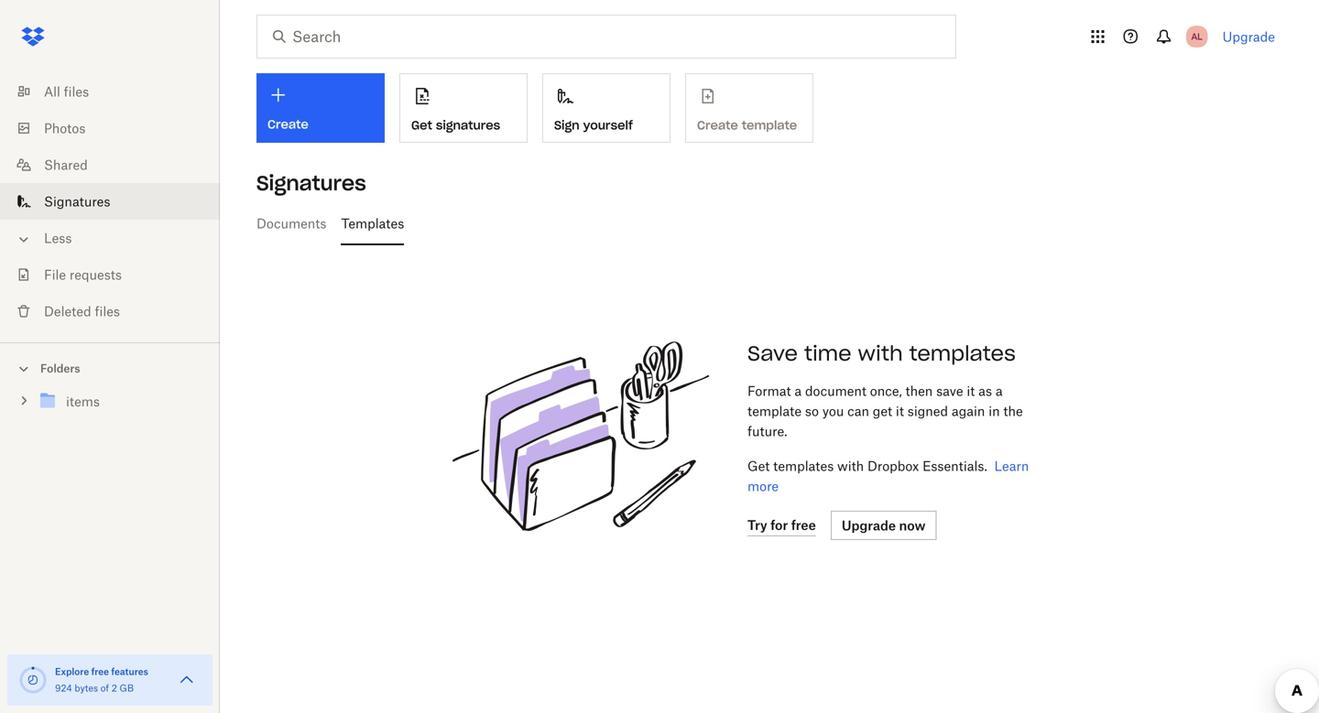Task type: locate. For each thing, give the bounding box(es) containing it.
1 horizontal spatial free
[[791, 518, 816, 533]]

once,
[[870, 383, 902, 399]]

free right for
[[791, 518, 816, 533]]

0 vertical spatial free
[[791, 518, 816, 533]]

items
[[66, 394, 100, 410]]

again
[[952, 404, 985, 419]]

0 vertical spatial with
[[858, 341, 903, 366]]

items link
[[37, 390, 205, 415]]

get
[[411, 118, 432, 133], [748, 459, 770, 474]]

with
[[858, 341, 903, 366], [837, 459, 864, 474]]

photos
[[44, 120, 86, 136]]

0 horizontal spatial it
[[896, 404, 904, 419]]

free
[[791, 518, 816, 533], [91, 666, 109, 678]]

1 vertical spatial files
[[95, 304, 120, 319]]

of
[[101, 683, 109, 694]]

get inside button
[[411, 118, 432, 133]]

1 horizontal spatial get
[[748, 459, 770, 474]]

less image
[[15, 230, 33, 249]]

get left "signatures"
[[411, 118, 432, 133]]

save
[[748, 341, 798, 366]]

1 a from the left
[[795, 383, 802, 399]]

with up once,
[[858, 341, 903, 366]]

gb
[[120, 683, 134, 694]]

0 horizontal spatial files
[[64, 84, 89, 99]]

deleted files
[[44, 304, 120, 319]]

file
[[44, 267, 66, 283]]

upgrade link
[[1223, 29, 1275, 44]]

future.
[[748, 424, 787, 439]]

with for time
[[858, 341, 903, 366]]

1 horizontal spatial it
[[967, 383, 975, 399]]

2 a from the left
[[996, 383, 1003, 399]]

signatures down shared
[[44, 194, 110, 209]]

0 horizontal spatial signatures
[[44, 194, 110, 209]]

documents tab
[[257, 202, 327, 246]]

0 vertical spatial upgrade
[[1223, 29, 1275, 44]]

in
[[989, 404, 1000, 419]]

0 vertical spatial get
[[411, 118, 432, 133]]

upgrade left now
[[842, 518, 896, 534]]

0 horizontal spatial a
[[795, 383, 802, 399]]

files right the all
[[64, 84, 89, 99]]

templates
[[909, 341, 1016, 366], [773, 459, 834, 474]]

0 vertical spatial files
[[64, 84, 89, 99]]

files down 'file requests' "link"
[[95, 304, 120, 319]]

the
[[1004, 404, 1023, 419]]

as
[[979, 383, 992, 399]]

template
[[748, 404, 802, 419]]

features
[[111, 666, 148, 678]]

templates up save
[[909, 341, 1016, 366]]

a
[[795, 383, 802, 399], [996, 383, 1003, 399]]

a right format
[[795, 383, 802, 399]]

Search in folder "Dropbox" text field
[[292, 26, 918, 48]]

format
[[748, 383, 791, 399]]

dropbox
[[868, 459, 919, 474]]

free up of
[[91, 666, 109, 678]]

it right the get
[[896, 404, 904, 419]]

try for free button
[[748, 515, 816, 537]]

upgrade right al popup button
[[1223, 29, 1275, 44]]

upgrade
[[1223, 29, 1275, 44], [842, 518, 896, 534]]

al button
[[1182, 22, 1212, 51]]

free inside explore free features 924 bytes of 2 gb
[[91, 666, 109, 678]]

format a document once, then save it as a template so you can get it signed again in the future.
[[748, 383, 1023, 439]]

bytes
[[75, 683, 98, 694]]

more
[[748, 479, 779, 494]]

get up more
[[748, 459, 770, 474]]

templates
[[341, 216, 404, 231]]

folders
[[40, 362, 80, 376]]

learn more link
[[748, 459, 1029, 494]]

0 horizontal spatial get
[[411, 118, 432, 133]]

1 vertical spatial upgrade
[[842, 518, 896, 534]]

templates up more
[[773, 459, 834, 474]]

1 horizontal spatial files
[[95, 304, 120, 319]]

1 vertical spatial get
[[748, 459, 770, 474]]

1 horizontal spatial a
[[996, 383, 1003, 399]]

essentials.
[[923, 459, 987, 474]]

0 horizontal spatial free
[[91, 666, 109, 678]]

signatures up documents
[[257, 170, 366, 196]]

1 vertical spatial free
[[91, 666, 109, 678]]

1 vertical spatial with
[[837, 459, 864, 474]]

it left as
[[967, 383, 975, 399]]

signatures link
[[15, 183, 220, 220]]

1 horizontal spatial templates
[[909, 341, 1016, 366]]

with left dropbox
[[837, 459, 864, 474]]

yourself
[[583, 118, 633, 133]]

upgrade inside button
[[842, 518, 896, 534]]

signatures
[[257, 170, 366, 196], [44, 194, 110, 209]]

signatures inside signatures link
[[44, 194, 110, 209]]

time
[[804, 341, 852, 366]]

folders button
[[0, 355, 220, 382]]

1 vertical spatial it
[[896, 404, 904, 419]]

documents
[[257, 216, 327, 231]]

it
[[967, 383, 975, 399], [896, 404, 904, 419]]

0 horizontal spatial upgrade
[[842, 518, 896, 534]]

1 horizontal spatial upgrade
[[1223, 29, 1275, 44]]

save
[[936, 383, 963, 399]]

files
[[64, 84, 89, 99], [95, 304, 120, 319]]

a right as
[[996, 383, 1003, 399]]

dropbox image
[[15, 18, 51, 55]]

learn more
[[748, 459, 1029, 494]]

1 vertical spatial templates
[[773, 459, 834, 474]]

list
[[0, 62, 220, 343]]

tab list
[[257, 202, 1283, 246]]

get
[[873, 404, 892, 419]]



Task type: vqa. For each thing, say whether or not it's contained in the screenshot.
"once,"
yes



Task type: describe. For each thing, give the bounding box(es) containing it.
deleted files link
[[15, 293, 220, 330]]

file requests link
[[15, 257, 220, 293]]

then
[[906, 383, 933, 399]]

upgrade for upgrade link
[[1223, 29, 1275, 44]]

shared link
[[15, 147, 220, 183]]

all files link
[[15, 73, 220, 110]]

document
[[805, 383, 867, 399]]

all
[[44, 84, 60, 99]]

get for get templates with dropbox essentials.
[[748, 459, 770, 474]]

with for templates
[[837, 459, 864, 474]]

create
[[268, 117, 308, 132]]

tab list containing documents
[[257, 202, 1283, 246]]

for
[[771, 518, 788, 533]]

al
[[1191, 31, 1203, 42]]

you
[[822, 404, 844, 419]]

get templates with dropbox essentials.
[[748, 459, 987, 474]]

upgrade for upgrade now
[[842, 518, 896, 534]]

get signatures button
[[399, 73, 528, 143]]

files for deleted files
[[95, 304, 120, 319]]

signatures list item
[[0, 183, 220, 220]]

try for free
[[748, 518, 816, 533]]

all files
[[44, 84, 89, 99]]

sign yourself button
[[542, 73, 671, 143]]

0 vertical spatial templates
[[909, 341, 1016, 366]]

shared
[[44, 157, 88, 173]]

upgrade now
[[842, 518, 926, 534]]

now
[[899, 518, 926, 534]]

less
[[44, 230, 72, 246]]

924
[[55, 683, 72, 694]]

save time with templates
[[748, 341, 1016, 366]]

1 horizontal spatial signatures
[[257, 170, 366, 196]]

free inside button
[[791, 518, 816, 533]]

get signatures
[[411, 118, 500, 133]]

requests
[[70, 267, 122, 283]]

so
[[805, 404, 819, 419]]

explore free features 924 bytes of 2 gb
[[55, 666, 148, 694]]

can
[[848, 404, 869, 419]]

sign
[[554, 118, 580, 133]]

2
[[111, 683, 117, 694]]

upgrade now button
[[831, 511, 937, 541]]

0 vertical spatial it
[[967, 383, 975, 399]]

deleted
[[44, 304, 91, 319]]

create button
[[257, 73, 385, 143]]

files for all files
[[64, 84, 89, 99]]

signed
[[908, 404, 948, 419]]

photos link
[[15, 110, 220, 147]]

quota usage element
[[18, 666, 48, 695]]

get for get signatures
[[411, 118, 432, 133]]

sign yourself
[[554, 118, 633, 133]]

signatures
[[436, 118, 500, 133]]

learn
[[994, 459, 1029, 474]]

explore
[[55, 666, 89, 678]]

templates tab
[[341, 202, 404, 246]]

try
[[748, 518, 767, 533]]

0 horizontal spatial templates
[[773, 459, 834, 474]]

list containing all files
[[0, 62, 220, 343]]

file requests
[[44, 267, 122, 283]]



